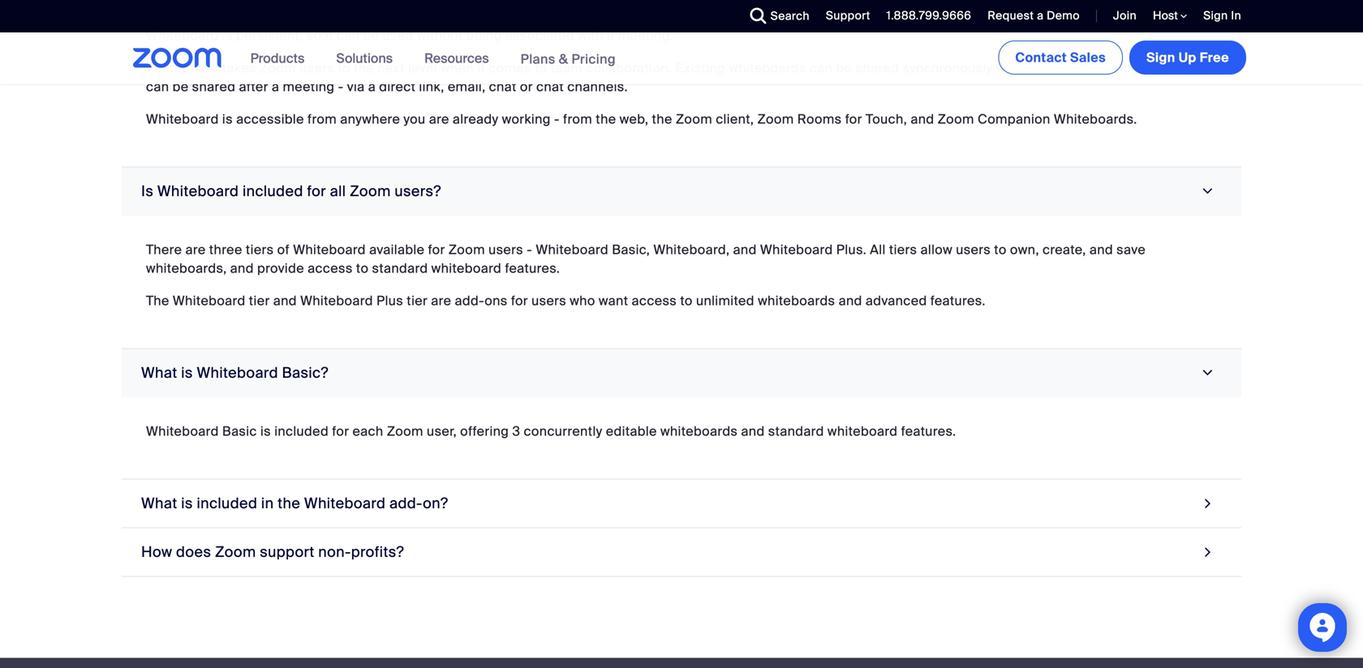Task type: describe. For each thing, give the bounding box(es) containing it.
resources button
[[425, 32, 496, 84]]

persistent,
[[236, 27, 303, 44]]

- inside whiteboard takes zoom users to the next level when it comes to team collaboration. existing whiteboards can be shared synchronously within a zoom meeting, and then can be shared after a meeting - via a direct link, email, chat or chat channels.
[[338, 78, 344, 95]]

sign up free button
[[1130, 41, 1247, 75]]

search
[[771, 9, 810, 24]]

the
[[146, 292, 169, 309]]

basic,
[[612, 241, 650, 258]]

2 tiers from the left
[[889, 241, 917, 258]]

within
[[996, 59, 1033, 76]]

standard inside there are three tiers of whiteboard available for zoom users - whiteboard basic, whiteboard, and whiteboard plus. all tiers allow users to own, create, and save whiteboards, and provide access to standard whiteboard features.
[[372, 260, 428, 277]]

who
[[570, 292, 595, 309]]

what is whiteboard basic?
[[141, 364, 329, 382]]

via
[[347, 78, 365, 95]]

is
[[141, 182, 154, 201]]

products
[[250, 50, 305, 67]]

join
[[1113, 8, 1137, 23]]

the right web,
[[652, 111, 673, 128]]

so
[[307, 27, 322, 44]]

unlimited
[[696, 292, 755, 309]]

what for what is included in the whiteboard add-on?
[[141, 494, 177, 513]]

resources
[[425, 50, 489, 67]]

whiteboard takes zoom users to the next level when it comes to team collaboration. existing whiteboards can be shared synchronously within a zoom meeting, and then can be shared after a meeting - via a direct link, email, chat or chat channels.
[[146, 59, 1202, 95]]

is for included
[[181, 494, 193, 513]]

2 horizontal spatial can
[[810, 59, 833, 76]]

associated
[[505, 27, 575, 44]]

for left each
[[332, 423, 349, 440]]

free
[[1200, 49, 1230, 66]]

whiteboard inside is whiteboard included for all zoom users? "dropdown button"
[[157, 182, 239, 201]]

included for for
[[243, 182, 303, 201]]

2 horizontal spatial be
[[836, 59, 852, 76]]

whiteboard inside what is whiteboard basic? dropdown button
[[197, 364, 278, 382]]

is whiteboard included for all zoom users?
[[141, 182, 441, 201]]

whiteboard,
[[654, 241, 730, 258]]

banner containing contact sales
[[114, 32, 1250, 86]]

whiteboard up zoom logo
[[146, 27, 219, 44]]

how
[[141, 543, 172, 562]]

2 from from the left
[[563, 111, 593, 128]]

direct
[[379, 78, 416, 95]]

next
[[378, 59, 405, 76]]

channels.
[[567, 78, 628, 95]]

0 horizontal spatial it
[[325, 27, 333, 44]]

you
[[404, 111, 426, 128]]

meeting
[[283, 78, 335, 95]]

synchronously
[[903, 59, 993, 76]]

in
[[261, 494, 274, 513]]

zoom inside dropdown button
[[215, 543, 256, 562]]

each
[[353, 423, 383, 440]]

right image inside what is whiteboard basic? dropdown button
[[1197, 366, 1219, 381]]

1 horizontal spatial can
[[337, 27, 360, 44]]

zoom down the synchronously
[[938, 111, 975, 128]]

features. inside there are three tiers of whiteboard available for zoom users - whiteboard basic, whiteboard, and whiteboard plus. all tiers allow users to own, create, and save whiteboards, and provide access to standard whiteboard features.
[[505, 260, 560, 277]]

sign for sign in
[[1204, 8, 1228, 23]]

users inside whiteboard takes zoom users to the next level when it comes to team collaboration. existing whiteboards can be shared synchronously within a zoom meeting, and then can be shared after a meeting - via a direct link, email, chat or chat channels.
[[300, 59, 334, 76]]

a left the demo
[[1037, 8, 1044, 23]]

anywhere
[[340, 111, 400, 128]]

what is included in the whiteboard add-on?
[[141, 494, 448, 513]]

comes
[[489, 59, 532, 76]]

up
[[1179, 49, 1197, 66]]

users?
[[395, 182, 441, 201]]

2 vertical spatial features.
[[901, 423, 956, 440]]

allow
[[921, 241, 953, 258]]

touch,
[[866, 111, 907, 128]]

after
[[239, 78, 268, 95]]

1 vertical spatial features.
[[931, 292, 986, 309]]

own,
[[1010, 241, 1039, 258]]

what is whiteboard basic? button
[[122, 349, 1242, 398]]

support
[[826, 8, 871, 23]]

contact sales link
[[999, 41, 1123, 75]]

meeting,
[[1088, 59, 1143, 76]]

how does zoom support non-profits?
[[141, 543, 404, 562]]

tab list inside main content
[[122, 0, 1242, 577]]

meetings navigation
[[995, 32, 1250, 78]]

what for what is whiteboard basic?
[[141, 364, 177, 382]]

provide
[[257, 260, 304, 277]]

all
[[330, 182, 346, 201]]

save
[[1117, 241, 1146, 258]]

companion
[[978, 111, 1051, 128]]

main content containing is whiteboard included for all zoom users?
[[0, 0, 1363, 658]]

advanced
[[866, 292, 927, 309]]

rooms
[[798, 111, 842, 128]]

level
[[408, 59, 437, 76]]

plans
[[521, 51, 556, 68]]

contact
[[1016, 49, 1067, 66]]

whiteboard right of
[[293, 241, 366, 258]]

whiteboards.
[[1054, 111, 1138, 128]]

for left the touch,
[[845, 111, 863, 128]]

1.888.799.9666
[[887, 8, 972, 23]]

products button
[[250, 32, 312, 84]]

right image
[[1197, 184, 1219, 199]]

profits?
[[351, 543, 404, 562]]

with
[[578, 27, 604, 44]]

for inside "dropdown button"
[[307, 182, 326, 201]]

there are three tiers of whiteboard available for zoom users - whiteboard basic, whiteboard, and whiteboard plus. all tiers allow users to own, create, and save whiteboards, and provide access to standard whiteboard features.
[[146, 241, 1146, 277]]

1 chat from the left
[[489, 78, 517, 95]]

1 horizontal spatial standard
[[768, 423, 824, 440]]

search button
[[738, 0, 814, 32]]

meeting.
[[618, 27, 673, 44]]

want
[[599, 292, 628, 309]]

without
[[417, 27, 463, 44]]

create,
[[1043, 241, 1086, 258]]

right image for profits?
[[1201, 542, 1216, 563]]

editable
[[606, 423, 657, 440]]

1 vertical spatial -
[[554, 111, 560, 128]]

right image for whiteboard
[[1201, 493, 1216, 515]]

zoom up 'after'
[[260, 59, 296, 76]]

whiteboards,
[[146, 260, 227, 277]]

takes
[[222, 59, 256, 76]]

2 chat from the left
[[536, 78, 564, 95]]

does
[[176, 543, 211, 562]]



Task type: locate. For each thing, give the bounding box(es) containing it.
2 tier from the left
[[407, 292, 428, 309]]

0 horizontal spatial be
[[173, 78, 189, 95]]

in
[[1231, 8, 1242, 23]]

0 vertical spatial whiteboards
[[729, 59, 806, 76]]

be
[[363, 27, 379, 44], [836, 59, 852, 76], [173, 78, 189, 95]]

the
[[354, 59, 374, 76], [596, 111, 616, 128], [652, 111, 673, 128], [278, 494, 300, 513]]

and inside whiteboard takes zoom users to the next level when it comes to team collaboration. existing whiteboards can be shared synchronously within a zoom meeting, and then can be shared after a meeting - via a direct link, email, chat or chat channels.
[[1147, 59, 1170, 76]]

host button
[[1153, 8, 1187, 24]]

1 vertical spatial access
[[632, 292, 677, 309]]

2 vertical spatial whiteboards
[[661, 423, 738, 440]]

0 horizontal spatial standard
[[372, 260, 428, 277]]

sign in
[[1204, 8, 1242, 23]]

2 vertical spatial are
[[431, 292, 452, 309]]

of
[[277, 241, 290, 258]]

add- right plus at the left of the page
[[455, 292, 485, 309]]

whiteboard up "basic"
[[197, 364, 278, 382]]

sign left in
[[1204, 8, 1228, 23]]

zoom inside "dropdown button"
[[350, 182, 391, 201]]

support link
[[814, 0, 875, 32], [826, 8, 871, 23]]

accessible
[[236, 111, 304, 128]]

how does zoom support non-profits? button
[[122, 529, 1242, 577]]

1 horizontal spatial whiteboard
[[828, 423, 898, 440]]

1 vertical spatial shared
[[192, 78, 236, 95]]

what up how
[[141, 494, 177, 513]]

the inside dropdown button
[[278, 494, 300, 513]]

whiteboard left plus at the left of the page
[[300, 292, 373, 309]]

1 horizontal spatial sign
[[1204, 8, 1228, 23]]

2 vertical spatial can
[[146, 78, 169, 95]]

being
[[466, 27, 502, 44]]

three
[[209, 241, 242, 258]]

1 vertical spatial included
[[274, 423, 329, 440]]

the left web,
[[596, 111, 616, 128]]

is whiteboard included for all zoom users? button
[[122, 167, 1242, 216]]

0 vertical spatial add-
[[455, 292, 485, 309]]

whiteboard inside whiteboard takes zoom users to the next level when it comes to team collaboration. existing whiteboards can be shared synchronously within a zoom meeting, and then can be shared after a meeting - via a direct link, email, chat or chat channels.
[[146, 59, 219, 76]]

shared up the touch,
[[856, 59, 899, 76]]

zoom right all
[[350, 182, 391, 201]]

included left in
[[197, 494, 257, 513]]

whiteboard left takes
[[146, 59, 219, 76]]

a right "within"
[[1037, 59, 1044, 76]]

included up of
[[243, 182, 303, 201]]

whiteboards
[[729, 59, 806, 76], [758, 292, 835, 309], [661, 423, 738, 440]]

1 horizontal spatial tier
[[407, 292, 428, 309]]

0 vertical spatial features.
[[505, 260, 560, 277]]

2 what from the top
[[141, 494, 177, 513]]

zoom left user,
[[387, 423, 424, 440]]

0 horizontal spatial whiteboard
[[432, 260, 502, 277]]

included inside dropdown button
[[197, 494, 257, 513]]

0 horizontal spatial add-
[[390, 494, 423, 513]]

can down zoom logo
[[146, 78, 169, 95]]

add-
[[455, 292, 485, 309], [390, 494, 423, 513]]

it inside whiteboard takes zoom users to the next level when it comes to team collaboration. existing whiteboards can be shared synchronously within a zoom meeting, and then can be shared after a meeting - via a direct link, email, chat or chat channels.
[[477, 59, 485, 76]]

whiteboard is persistent, so it can be used without being associated with a meeting.
[[146, 27, 673, 44]]

2 horizontal spatial -
[[554, 111, 560, 128]]

1 vertical spatial what
[[141, 494, 177, 513]]

link,
[[419, 78, 444, 95]]

the inside whiteboard takes zoom users to the next level when it comes to team collaboration. existing whiteboards can be shared synchronously within a zoom meeting, and then can be shared after a meeting - via a direct link, email, chat or chat channels.
[[354, 59, 374, 76]]

product information navigation
[[238, 32, 628, 86]]

1 horizontal spatial add-
[[455, 292, 485, 309]]

is inside dropdown button
[[181, 364, 193, 382]]

whiteboards down what is whiteboard basic? dropdown button
[[661, 423, 738, 440]]

it up email,
[[477, 59, 485, 76]]

non-
[[318, 543, 351, 562]]

1 from from the left
[[308, 111, 337, 128]]

the up via
[[354, 59, 374, 76]]

included
[[243, 182, 303, 201], [274, 423, 329, 440], [197, 494, 257, 513]]

support
[[260, 543, 315, 562]]

main content
[[0, 0, 1363, 658]]

tab list containing is whiteboard included for all zoom users?
[[122, 0, 1242, 577]]

demo
[[1047, 8, 1080, 23]]

offering
[[460, 423, 509, 440]]

can up solutions
[[337, 27, 360, 44]]

1 vertical spatial whiteboard
[[828, 423, 898, 440]]

concurrently
[[524, 423, 603, 440]]

join link
[[1101, 0, 1141, 32], [1113, 8, 1137, 23]]

tiers left of
[[246, 241, 274, 258]]

sign for sign up free
[[1147, 49, 1176, 66]]

or
[[520, 78, 533, 95]]

for
[[845, 111, 863, 128], [307, 182, 326, 201], [428, 241, 445, 258], [511, 292, 528, 309], [332, 423, 349, 440]]

2 vertical spatial -
[[527, 241, 532, 258]]

the right in
[[278, 494, 300, 513]]

0 vertical spatial are
[[429, 111, 449, 128]]

existing
[[676, 59, 726, 76]]

contact sales
[[1016, 49, 1106, 66]]

pricing
[[572, 51, 616, 68]]

client,
[[716, 111, 754, 128]]

is for persistent,
[[222, 27, 233, 44]]

for inside there are three tiers of whiteboard available for zoom users - whiteboard basic, whiteboard, and whiteboard plus. all tiers allow users to own, create, and save whiteboards, and provide access to standard whiteboard features.
[[428, 241, 445, 258]]

for right "ons"
[[511, 292, 528, 309]]

0 vertical spatial -
[[338, 78, 344, 95]]

whiteboard down zoom logo
[[146, 111, 219, 128]]

zoom logo image
[[133, 48, 222, 68]]

shared down takes
[[192, 78, 236, 95]]

host
[[1153, 8, 1181, 23]]

for right the available
[[428, 241, 445, 258]]

user,
[[427, 423, 457, 440]]

whiteboard
[[432, 260, 502, 277], [828, 423, 898, 440]]

whiteboard right the is
[[157, 182, 239, 201]]

on?
[[423, 494, 448, 513]]

are
[[429, 111, 449, 128], [185, 241, 206, 258], [431, 292, 452, 309]]

1 vertical spatial be
[[836, 59, 852, 76]]

are up whiteboards,
[[185, 241, 206, 258]]

what
[[141, 364, 177, 382], [141, 494, 177, 513]]

whiteboards down search button at the right
[[729, 59, 806, 76]]

- up the whiteboard tier and whiteboard plus tier are add-ons for users who want access to unlimited whiteboards and advanced features.
[[527, 241, 532, 258]]

whiteboard up non-
[[304, 494, 386, 513]]

when
[[441, 59, 474, 76]]

2 vertical spatial included
[[197, 494, 257, 513]]

0 vertical spatial whiteboard
[[432, 260, 502, 277]]

&
[[559, 51, 568, 68]]

the whiteboard tier and whiteboard plus tier are add-ons for users who want access to unlimited whiteboards and advanced features.
[[146, 292, 986, 309]]

chat down comes
[[489, 78, 517, 95]]

included for in
[[197, 494, 257, 513]]

request a demo link
[[976, 0, 1084, 32], [988, 8, 1080, 23]]

email,
[[448, 78, 486, 95]]

0 vertical spatial be
[[363, 27, 379, 44]]

1 horizontal spatial chat
[[536, 78, 564, 95]]

join link left host
[[1101, 0, 1141, 32]]

ons
[[485, 292, 508, 309]]

add- up profits?
[[390, 494, 423, 513]]

tier down the provide
[[249, 292, 270, 309]]

there
[[146, 241, 182, 258]]

whiteboard left "basic"
[[146, 423, 219, 440]]

can up rooms on the top of page
[[810, 59, 833, 76]]

are right plus at the left of the page
[[431, 292, 452, 309]]

team
[[551, 59, 583, 76]]

0 vertical spatial included
[[243, 182, 303, 201]]

access inside there are three tiers of whiteboard available for zoom users - whiteboard basic, whiteboard, and whiteboard plus. all tiers allow users to own, create, and save whiteboards, and provide access to standard whiteboard features.
[[308, 260, 353, 277]]

join link up meetings navigation
[[1113, 8, 1137, 23]]

banner
[[114, 32, 1250, 86]]

sign left up at the right top of page
[[1147, 49, 1176, 66]]

tiers right all
[[889, 241, 917, 258]]

whiteboard up the whiteboard tier and whiteboard plus tier are add-ons for users who want access to unlimited whiteboards and advanced features.
[[536, 241, 609, 258]]

working
[[502, 111, 551, 128]]

from down channels.
[[563, 111, 593, 128]]

2 vertical spatial be
[[173, 78, 189, 95]]

sign inside button
[[1147, 49, 1176, 66]]

solutions button
[[336, 32, 400, 84]]

zoom left 'client,'
[[676, 111, 713, 128]]

to
[[338, 59, 350, 76], [535, 59, 547, 76], [994, 241, 1007, 258], [356, 260, 369, 277], [680, 292, 693, 309]]

1 vertical spatial standard
[[768, 423, 824, 440]]

0 horizontal spatial chat
[[489, 78, 517, 95]]

2 vertical spatial right image
[[1201, 542, 1216, 563]]

it right so
[[325, 27, 333, 44]]

users left who at the left top of page
[[532, 292, 567, 309]]

- inside there are three tiers of whiteboard available for zoom users - whiteboard basic, whiteboard, and whiteboard plus. all tiers allow users to own, create, and save whiteboards, and provide access to standard whiteboard features.
[[527, 241, 532, 258]]

1 horizontal spatial shared
[[856, 59, 899, 76]]

basic
[[222, 423, 257, 440]]

be down support
[[836, 59, 852, 76]]

0 horizontal spatial tiers
[[246, 241, 274, 258]]

0 vertical spatial can
[[337, 27, 360, 44]]

1 tiers from the left
[[246, 241, 274, 258]]

zoom right 'client,'
[[758, 111, 794, 128]]

0 horizontal spatial from
[[308, 111, 337, 128]]

0 horizontal spatial access
[[308, 260, 353, 277]]

1 vertical spatial can
[[810, 59, 833, 76]]

zoom left meeting,
[[1048, 59, 1084, 76]]

what down the the
[[141, 364, 177, 382]]

available
[[369, 241, 425, 258]]

plus.
[[837, 241, 867, 258]]

zoom up "ons"
[[449, 241, 485, 258]]

zoom inside there are three tiers of whiteboard available for zoom users - whiteboard basic, whiteboard, and whiteboard plus. all tiers allow users to own, create, and save whiteboards, and provide access to standard whiteboard features.
[[449, 241, 485, 258]]

are right you
[[429, 111, 449, 128]]

then
[[1174, 59, 1202, 76]]

right image inside how does zoom support non-profits? dropdown button
[[1201, 542, 1216, 563]]

0 horizontal spatial shared
[[192, 78, 236, 95]]

whiteboards right unlimited
[[758, 292, 835, 309]]

zoom right does
[[215, 543, 256, 562]]

access
[[308, 260, 353, 277], [632, 292, 677, 309]]

whiteboard
[[146, 27, 219, 44], [146, 59, 219, 76], [146, 111, 219, 128], [157, 182, 239, 201], [293, 241, 366, 258], [536, 241, 609, 258], [760, 241, 833, 258], [173, 292, 246, 309], [300, 292, 373, 309], [197, 364, 278, 382], [146, 423, 219, 440], [304, 494, 386, 513]]

is for accessible
[[222, 111, 233, 128]]

1 tier from the left
[[249, 292, 270, 309]]

a right via
[[368, 78, 376, 95]]

chat right or
[[536, 78, 564, 95]]

from
[[308, 111, 337, 128], [563, 111, 593, 128]]

1 horizontal spatial it
[[477, 59, 485, 76]]

basic?
[[282, 364, 329, 382]]

what inside dropdown button
[[141, 364, 177, 382]]

tab list
[[122, 0, 1242, 577]]

1 horizontal spatial tiers
[[889, 241, 917, 258]]

web,
[[620, 111, 649, 128]]

be down zoom logo
[[173, 78, 189, 95]]

0 horizontal spatial tier
[[249, 292, 270, 309]]

1 vertical spatial right image
[[1201, 493, 1216, 515]]

1 vertical spatial whiteboards
[[758, 292, 835, 309]]

whiteboard left plus.
[[760, 241, 833, 258]]

included down basic?
[[274, 423, 329, 440]]

tier
[[249, 292, 270, 309], [407, 292, 428, 309]]

is for whiteboard
[[181, 364, 193, 382]]

for left all
[[307, 182, 326, 201]]

sales
[[1070, 49, 1106, 66]]

1 vertical spatial sign
[[1147, 49, 1176, 66]]

0 vertical spatial standard
[[372, 260, 428, 277]]

0 horizontal spatial sign
[[1147, 49, 1176, 66]]

users up 'meeting'
[[300, 59, 334, 76]]

access right the provide
[[308, 260, 353, 277]]

whiteboard basic is included for each zoom user, offering 3 concurrently editable whiteboards and standard whiteboard features.
[[146, 423, 956, 440]]

what is included in the whiteboard add-on? button
[[122, 480, 1242, 529]]

users right allow
[[956, 241, 991, 258]]

1 horizontal spatial be
[[363, 27, 379, 44]]

a right with
[[607, 27, 615, 44]]

right image inside what is included in the whiteboard add-on? dropdown button
[[1201, 493, 1216, 515]]

1 vertical spatial it
[[477, 59, 485, 76]]

1 horizontal spatial -
[[527, 241, 532, 258]]

whiteboards inside whiteboard takes zoom users to the next level when it comes to team collaboration. existing whiteboards can be shared synchronously within a zoom meeting, and then can be shared after a meeting - via a direct link, email, chat or chat channels.
[[729, 59, 806, 76]]

1 vertical spatial are
[[185, 241, 206, 258]]

included inside "dropdown button"
[[243, 182, 303, 201]]

users up "ons"
[[489, 241, 523, 258]]

0 vertical spatial shared
[[856, 59, 899, 76]]

whiteboard down whiteboards,
[[173, 292, 246, 309]]

all
[[870, 241, 886, 258]]

plans & pricing
[[521, 51, 616, 68]]

1 vertical spatial add-
[[390, 494, 423, 513]]

and
[[1147, 59, 1170, 76], [911, 111, 935, 128], [733, 241, 757, 258], [1090, 241, 1113, 258], [230, 260, 254, 277], [273, 292, 297, 309], [839, 292, 862, 309], [741, 423, 765, 440]]

add- inside dropdown button
[[390, 494, 423, 513]]

0 vertical spatial sign
[[1204, 8, 1228, 23]]

be up solutions
[[363, 27, 379, 44]]

chat
[[489, 78, 517, 95], [536, 78, 564, 95]]

are inside there are three tiers of whiteboard available for zoom users - whiteboard basic, whiteboard, and whiteboard plus. all tiers allow users to own, create, and save whiteboards, and provide access to standard whiteboard features.
[[185, 241, 206, 258]]

0 vertical spatial what
[[141, 364, 177, 382]]

0 horizontal spatial -
[[338, 78, 344, 95]]

right image
[[1197, 366, 1219, 381], [1201, 493, 1216, 515], [1201, 542, 1216, 563]]

is inside dropdown button
[[181, 494, 193, 513]]

1 what from the top
[[141, 364, 177, 382]]

what inside dropdown button
[[141, 494, 177, 513]]

0 vertical spatial right image
[[1197, 366, 1219, 381]]

standard
[[372, 260, 428, 277], [768, 423, 824, 440]]

1 horizontal spatial access
[[632, 292, 677, 309]]

sign up free
[[1147, 49, 1230, 66]]

1 horizontal spatial from
[[563, 111, 593, 128]]

a right 'after'
[[272, 78, 279, 95]]

access right want
[[632, 292, 677, 309]]

request a demo
[[988, 8, 1080, 23]]

- left via
[[338, 78, 344, 95]]

0 vertical spatial access
[[308, 260, 353, 277]]

whiteboard inside there are three tiers of whiteboard available for zoom users - whiteboard basic, whiteboard, and whiteboard plus. all tiers allow users to own, create, and save whiteboards, and provide access to standard whiteboard features.
[[432, 260, 502, 277]]

plus
[[377, 292, 403, 309]]

0 vertical spatial it
[[325, 27, 333, 44]]

from down 'meeting'
[[308, 111, 337, 128]]

0 horizontal spatial can
[[146, 78, 169, 95]]

is
[[222, 27, 233, 44], [222, 111, 233, 128], [181, 364, 193, 382], [261, 423, 271, 440], [181, 494, 193, 513]]

tier right plus at the left of the page
[[407, 292, 428, 309]]

whiteboard inside dropdown button
[[304, 494, 386, 513]]

- right working
[[554, 111, 560, 128]]



Task type: vqa. For each thing, say whether or not it's contained in the screenshot.
"personal menu" Menu
no



